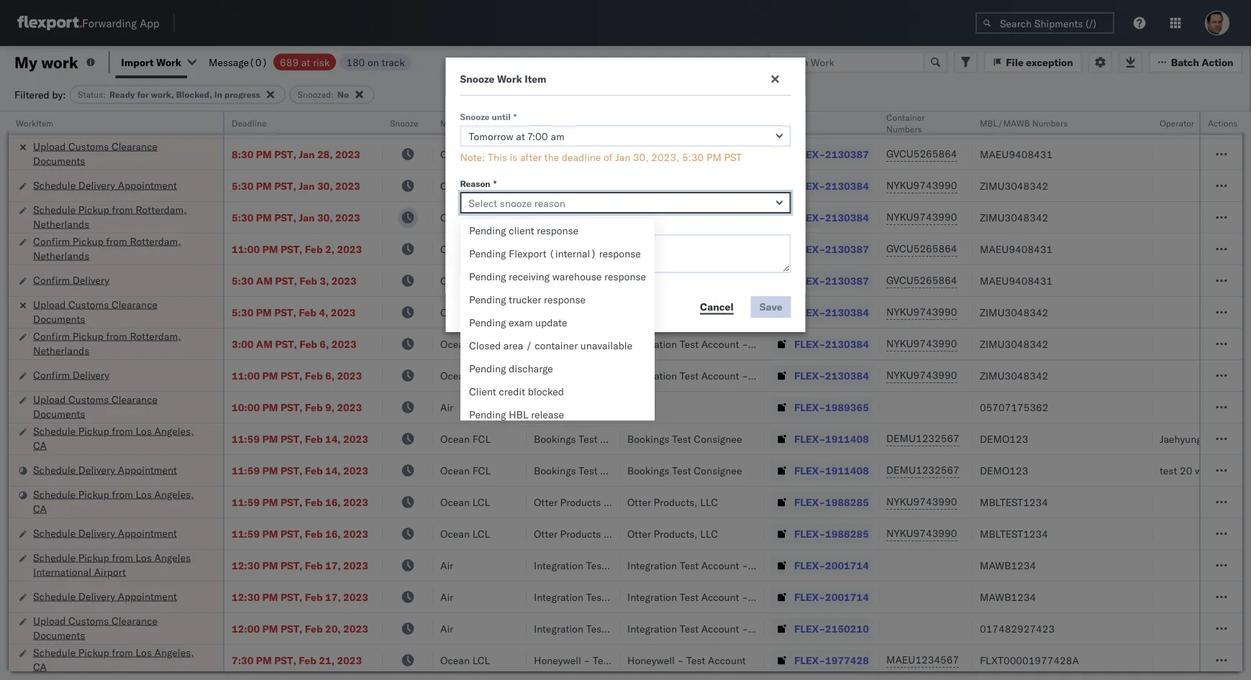 Task type: describe. For each thing, give the bounding box(es) containing it.
2 zimu3048342 from the top
[[980, 211, 1049, 224]]

20
[[1180, 465, 1193, 477]]

additional
[[460, 221, 503, 231]]

2 ag from the left
[[769, 623, 782, 635]]

snooze left "mode" at the top of the page
[[390, 118, 418, 128]]

2 nyku9743990 from the top
[[887, 211, 957, 223]]

2 karl from the top
[[751, 180, 769, 192]]

5:30 up 5:30 pm pst, feb 4, 2023
[[232, 275, 254, 287]]

3 2130384 from the top
[[826, 306, 869, 319]]

pending receiving warehouse response
[[469, 271, 646, 283]]

exam
[[509, 317, 533, 329]]

client for client credit blocked
[[469, 386, 496, 398]]

netherlands for 5:30
[[33, 218, 89, 230]]

response down pending receiving warehouse response
[[544, 294, 586, 306]]

8 karl from the top
[[751, 370, 769, 382]]

container
[[535, 340, 578, 352]]

pending trucker response
[[469, 294, 586, 306]]

from for 11:59 pm pst, feb 14, 2023
[[112, 425, 133, 438]]

work for snooze
[[497, 73, 522, 85]]

28,
[[317, 148, 333, 160]]

confirm pickup from rotterdam, netherlands for 3:00 am pst, feb 6, 2023
[[33, 330, 181, 357]]

vandelay for vandelay
[[534, 116, 576, 129]]

schedule delivery appointment button for 11:59 pm pst, feb 14, 2023
[[33, 463, 177, 479]]

upload for fourth upload customs clearance documents link from the bottom of the page
[[33, 140, 66, 153]]

angeles, for 11:59 pm pst, feb 14, 2023
[[154, 425, 194, 438]]

id
[[790, 118, 799, 128]]

los for 11:59 pm pst, jan 24, 2023
[[136, 108, 152, 121]]

client name
[[534, 118, 582, 128]]

2 otter products, llc from the top
[[628, 528, 718, 540]]

assig
[[1233, 465, 1252, 477]]

1 integration test account - western digital from the top
[[628, 560, 821, 572]]

9 fcl from the top
[[473, 370, 491, 382]]

work for import
[[156, 56, 181, 68]]

blocked,
[[176, 89, 212, 100]]

2 mawb1234 from the top
[[980, 591, 1036, 604]]

7:30
[[232, 655, 254, 667]]

5 lagerfeld from the top
[[772, 275, 815, 287]]

1 mbltest1234 from the top
[[980, 496, 1048, 509]]

3:00 am pst, feb 6, 2023
[[232, 338, 357, 350]]

5 fcl from the top
[[473, 243, 491, 255]]

12:00
[[232, 623, 260, 635]]

of
[[604, 151, 613, 164]]

jan left 24,
[[305, 116, 321, 129]]

schedule pickup from rotterdam, netherlands link
[[33, 203, 204, 231]]

am for 3:00
[[256, 338, 273, 350]]

schedule pickup from rotterdam, netherlands
[[33, 203, 187, 230]]

angeles, for 11:59 pm pst, feb 16, 2023
[[154, 488, 194, 501]]

this
[[488, 151, 507, 164]]

pending discharge
[[469, 363, 553, 375]]

1989365
[[826, 401, 869, 414]]

jan right of
[[615, 151, 631, 164]]

2 11:59 pm pst, feb 16, 2023 from the top
[[232, 528, 368, 540]]

2 demu1232567 from the top
[[887, 464, 960, 477]]

pickup for 5:30 pm pst, jan 30, 2023
[[78, 203, 109, 216]]

11:00 for 11:00 pm pst, feb 2, 2023
[[232, 243, 260, 255]]

schedule delivery appointment for 11:59 pm pst, feb 16, 2023
[[33, 527, 177, 540]]

1 upload customs clearance documents from the top
[[33, 140, 158, 167]]

pending exam update
[[469, 317, 567, 329]]

actions
[[1208, 118, 1238, 128]]

1 zimu3048342 from the top
[[980, 180, 1049, 192]]

5 2130384 from the top
[[826, 370, 869, 382]]

the
[[544, 151, 559, 164]]

resize handle column header for workitem button
[[206, 112, 223, 681]]

2 ocean lcl from the top
[[440, 528, 490, 540]]

filtered
[[14, 88, 49, 101]]

status
[[78, 89, 103, 100]]

6, for 3:00 am pst, feb 6, 2023
[[320, 338, 329, 350]]

: for snoozed
[[331, 89, 334, 100]]

action
[[1202, 56, 1234, 68]]

pickup for 12:30 pm pst, feb 17, 2023
[[78, 552, 109, 564]]

1 western from the top
[[751, 560, 789, 572]]

1 flex-1911408 from the top
[[795, 433, 869, 445]]

at
[[301, 56, 310, 68]]

1 16, from the top
[[325, 496, 341, 509]]

schedule delivery appointment for 12:30 pm pst, feb 17, 2023
[[33, 590, 177, 603]]

rotterdam, for 3:00 am pst, feb 6, 2023
[[130, 330, 181, 343]]

delivery for 11:59 pm pst, feb 16, 2023
[[78, 527, 115, 540]]

5:30 am pst, feb 3, 2023
[[232, 275, 357, 287]]

10 resize handle column header from the left
[[1226, 112, 1243, 681]]

2 clearance from the top
[[111, 298, 158, 311]]

appointment for 12:30 pm pst, feb 17, 2023
[[118, 590, 177, 603]]

flex-2130387 for 11:00 pm pst, feb 2, 2023
[[795, 243, 869, 255]]

confirm pickup from rotterdam, netherlands button for 3:00 am pst, feb 6, 2023
[[33, 329, 204, 359]]

9 ocean fcl from the top
[[440, 370, 491, 382]]

mbl/mawb numbers
[[980, 118, 1068, 128]]

1 demo123 from the top
[[980, 433, 1029, 445]]

international
[[33, 566, 91, 579]]

7 integration test account - karl lagerfeld from the top
[[628, 338, 815, 350]]

forwarding app
[[82, 16, 160, 30]]

5 karl from the top
[[751, 275, 769, 287]]

1 products, from the top
[[654, 496, 698, 509]]

client
[[509, 225, 534, 237]]

11:59 for 11:59 pm pst, feb 14, 2023 schedule pickup from los angeles, ca link
[[232, 433, 260, 445]]

Tomorrow at 7:00 am text field
[[460, 125, 791, 147]]

1 flex-1988285 from the top
[[795, 496, 869, 509]]

5:30 up 11:00 pm pst, feb 2, 2023
[[232, 211, 254, 224]]

4 flex- from the top
[[795, 211, 826, 224]]

7 karl from the top
[[751, 338, 769, 350]]

flex-2130387 for 5:30 am pst, feb 3, 2023
[[795, 275, 869, 287]]

confirm delivery link for 5:30
[[33, 273, 109, 288]]

1 lagerfeld from the top
[[772, 148, 815, 160]]

2 1988285 from the top
[[826, 528, 869, 540]]

1 karl from the top
[[751, 148, 769, 160]]

1 5:30 pm pst, jan 30, 2023 from the top
[[232, 180, 360, 192]]

4 nyku9743990 from the top
[[887, 338, 957, 350]]

file exception
[[1006, 56, 1074, 68]]

1 1988285 from the top
[[826, 496, 869, 509]]

3:00
[[232, 338, 254, 350]]

maeu9408431 for 11:00 pm pst, feb 2, 2023
[[980, 243, 1053, 255]]

flex
[[771, 118, 788, 128]]

11:00 pm pst, feb 2, 2023
[[232, 243, 362, 255]]

schedule for schedule delivery appointment button for 11:59 pm pst, feb 16, 2023
[[33, 527, 76, 540]]

schedule pickup from los angeles, ca for 7:30 pm pst, feb 21, 2023
[[33, 647, 194, 674]]

7:30 pm pst, feb 21, 2023
[[232, 655, 362, 667]]

resize handle column header for container numbers button
[[956, 112, 973, 681]]

risk
[[313, 56, 330, 68]]

1 17, from the top
[[325, 560, 341, 572]]

4 ocean from the top
[[440, 211, 470, 224]]

2 2001714 from the top
[[826, 591, 869, 604]]

mbl/mawb numbers button
[[973, 114, 1139, 129]]

confirm delivery button for 5:30 am pst, feb 3, 2023
[[33, 273, 109, 289]]

name
[[560, 118, 582, 128]]

1 on from the left
[[657, 623, 672, 635]]

snooze work item
[[460, 73, 547, 85]]

6 lagerfeld from the top
[[772, 306, 815, 319]]

7 fcl from the top
[[473, 306, 491, 319]]

5 zimu3048342 from the top
[[980, 370, 1049, 382]]

confirm delivery button for 11:00 pm pst, feb 6, 2023
[[33, 368, 109, 384]]

2 air from the top
[[440, 560, 454, 572]]

schedule delivery appointment button for 5:30 pm pst, jan 30, 2023
[[33, 178, 177, 194]]

no
[[337, 89, 349, 100]]

3 resize handle column header from the left
[[416, 112, 433, 681]]

import work button
[[121, 56, 181, 68]]

2 upload customs clearance documents link from the top
[[33, 298, 204, 326]]

4 upload customs clearance documents link from the top
[[33, 614, 204, 643]]

forwarding
[[82, 16, 137, 30]]

3 upload customs clearance documents from the top
[[33, 393, 158, 420]]

12:00 pm pst, feb 20, 2023
[[232, 623, 368, 635]]

message
[[209, 56, 249, 68]]

progress
[[224, 89, 260, 100]]

4,
[[319, 306, 328, 319]]

4 2130384 from the top
[[826, 338, 869, 350]]

confirm for 11:00's confirm pickup from rotterdam, netherlands link
[[33, 235, 70, 248]]

mode button
[[433, 114, 512, 129]]

release
[[531, 409, 564, 421]]

(0)
[[249, 56, 268, 68]]

rotterdam, for 5:30 pm pst, jan 30, 2023
[[136, 203, 187, 216]]

filtered by:
[[14, 88, 66, 101]]

1 flex-2130387 from the top
[[795, 148, 869, 160]]

schedule pickup from los angeles, ca button for 11:59 pm pst, jan 24, 2023
[[33, 108, 204, 138]]

inc.
[[607, 401, 624, 414]]

15 flex- from the top
[[795, 560, 826, 572]]

pickup for 11:00 pm pst, feb 2, 2023
[[72, 235, 104, 248]]

11 ocean from the top
[[440, 465, 470, 477]]

response right '(internal)'
[[599, 248, 641, 260]]

item
[[525, 73, 547, 85]]

Search Work text field
[[768, 51, 925, 73]]

update
[[536, 317, 567, 329]]

11 ocean fcl from the top
[[440, 465, 491, 477]]

5 ocean from the top
[[440, 243, 470, 255]]

discharge
[[509, 363, 553, 375]]

los for 11:59 pm pst, feb 14, 2023
[[136, 425, 152, 438]]

confirm pickup from rotterdam, netherlands link for 11:00
[[33, 234, 204, 263]]

confirm for confirm delivery link associated with 11:00
[[33, 369, 70, 381]]

2 otter products - test account from the top
[[534, 528, 672, 540]]

los for 12:30 pm pst, feb 17, 2023
[[136, 552, 152, 564]]

3 karl from the top
[[751, 211, 769, 224]]

response up the pending flexport (internal) response
[[537, 225, 579, 237]]

west
[[672, 116, 695, 129]]

4 ocean fcl from the top
[[440, 211, 491, 224]]

Search Shipments (/) text field
[[976, 12, 1115, 34]]

delivery for 12:30 pm pst, feb 17, 2023
[[78, 590, 115, 603]]

schedule delivery appointment link for 5:30 pm pst, jan 30, 2023
[[33, 178, 177, 193]]

180
[[346, 56, 365, 68]]

689 at risk
[[280, 56, 330, 68]]

schedule pickup from los angeles international airport button
[[33, 551, 204, 581]]

pst
[[724, 151, 742, 164]]

numbers for mbl/mawb numbers
[[1033, 118, 1068, 128]]

1 documents from the top
[[33, 154, 85, 167]]

schedule delivery appointment for 5:30 pm pst, jan 30, 2023
[[33, 179, 177, 191]]

8 ocean from the top
[[440, 338, 470, 350]]

schedule pickup from los angeles, ca link for 11:59 pm pst, feb 16, 2023
[[33, 488, 204, 516]]

1 integration test account - on ag from the left
[[534, 623, 689, 635]]

3 clearance from the top
[[111, 393, 158, 406]]

6 ocean from the top
[[440, 275, 470, 287]]

8 flex- from the top
[[795, 338, 826, 350]]

schedule delivery appointment link for 12:30 pm pst, feb 17, 2023
[[33, 590, 177, 604]]

my work
[[14, 52, 78, 72]]

8 ocean fcl from the top
[[440, 338, 491, 350]]

flexport. image
[[17, 16, 82, 30]]

1 ag from the left
[[675, 623, 689, 635]]

3 fcl from the top
[[473, 180, 491, 192]]

workitem button
[[9, 114, 209, 129]]

2 vertical spatial 30,
[[317, 211, 333, 224]]

2 ocean from the top
[[440, 148, 470, 160]]

10 flex- from the top
[[795, 401, 826, 414]]

confirm for confirm pickup from rotterdam, netherlands link corresponding to 3:00
[[33, 330, 70, 343]]

2 honeywell - test account from the left
[[628, 655, 746, 667]]

client name button
[[527, 114, 606, 129]]

5:30 down 8:30
[[232, 180, 254, 192]]

angeles
[[154, 552, 191, 564]]

confirm pickup from rotterdam, netherlands link for 3:00
[[33, 329, 204, 358]]

13 ocean from the top
[[440, 528, 470, 540]]

ready
[[109, 89, 135, 100]]

lcl for schedule pickup from los angeles, ca link corresponding to 7:30 pm pst, feb 21, 2023
[[473, 655, 490, 667]]

schedule pickup from los angeles international airport
[[33, 552, 191, 579]]

6 nyku9743990 from the top
[[887, 496, 957, 508]]

1 vertical spatial 30,
[[317, 180, 333, 192]]

appointment for 11:59 pm pst, feb 16, 2023
[[118, 527, 177, 540]]

deadline button
[[225, 114, 368, 129]]

pending for pending discharge
[[469, 363, 506, 375]]

batch action
[[1171, 56, 1234, 68]]

consignee inside button
[[628, 118, 669, 128]]

17 flex- from the top
[[795, 623, 826, 635]]

jan left 28,
[[299, 148, 315, 160]]

schedule delivery appointment for 11:59 pm pst, feb 14, 2023
[[33, 464, 177, 476]]

3 upload customs clearance documents link from the top
[[33, 393, 204, 421]]

2 products from the top
[[560, 528, 601, 540]]

schedule for schedule delivery appointment button related to 11:59 pm pst, feb 14, 2023
[[33, 464, 76, 476]]

snooze until *
[[460, 111, 517, 122]]

ca for 11:59 pm pst, jan 24, 2023
[[33, 123, 47, 135]]

180 on track
[[346, 56, 405, 68]]

2 flex-1911408 from the top
[[795, 465, 869, 477]]

batch action button
[[1149, 51, 1243, 73]]

4 flex-2130384 from the top
[[795, 338, 869, 350]]

2023,
[[651, 151, 680, 164]]

container numbers
[[887, 112, 925, 134]]

18 flex- from the top
[[795, 655, 826, 667]]

flxt00001977428a
[[980, 655, 1079, 667]]

(internal)
[[549, 248, 597, 260]]

is
[[510, 151, 518, 164]]

4 lagerfeld from the top
[[772, 243, 815, 255]]

appointment for 5:30 pm pst, jan 30, 2023
[[118, 179, 177, 191]]

1 products from the top
[[560, 496, 601, 509]]

schedule for "schedule pickup from los angeles international airport" button
[[33, 552, 76, 564]]

pickup for 11:59 pm pst, feb 16, 2023
[[78, 488, 109, 501]]

16 flex- from the top
[[795, 591, 826, 604]]

upload for 1st upload customs clearance documents link from the bottom
[[33, 615, 66, 628]]

flexport
[[509, 248, 547, 260]]

2 integration test account - on ag from the left
[[628, 623, 782, 635]]

note: this is after the deadline of jan 30, 2023, 5:30 pm pst
[[460, 151, 742, 164]]

3 documents from the top
[[33, 408, 85, 420]]

test
[[1160, 465, 1178, 477]]

schedule for schedule pickup from los angeles, ca button for 11:59 pm pst, feb 16, 2023
[[33, 488, 76, 501]]

operator
[[1160, 118, 1195, 128]]

jan down 8:30 pm pst, jan 28, 2023
[[299, 180, 315, 192]]

2 integration test account - western digital from the top
[[628, 591, 821, 604]]

rotterdam, for 11:00 pm pst, feb 2, 2023
[[130, 235, 181, 248]]

unavailable
[[581, 340, 633, 352]]

abcd1234560
[[887, 116, 958, 128]]

2 11:59 pm pst, feb 14, 2023 from the top
[[232, 465, 368, 477]]

confirm for confirm delivery link associated with 5:30
[[33, 274, 70, 286]]

4 fcl from the top
[[473, 211, 491, 224]]

exception
[[1026, 56, 1074, 68]]

forwarding app link
[[17, 16, 160, 30]]



Task type: locate. For each thing, give the bounding box(es) containing it.
0 vertical spatial flex-1988285
[[795, 496, 869, 509]]

work left item at top
[[497, 73, 522, 85]]

confirm pickup from rotterdam, netherlands for 11:00 pm pst, feb 2, 2023
[[33, 235, 181, 262]]

ca for 11:59 pm pst, feb 16, 2023
[[33, 503, 47, 515]]

numbers inside container numbers
[[887, 123, 922, 134]]

3 schedule delivery appointment button from the top
[[33, 526, 177, 542]]

6, up 9,
[[325, 370, 335, 382]]

schedule pickup from los angeles, ca button for 11:59 pm pst, feb 14, 2023
[[33, 424, 204, 454]]

0 vertical spatial confirm delivery button
[[33, 273, 109, 289]]

0 vertical spatial 12:30
[[232, 560, 260, 572]]

schedule inside schedule pickup from rotterdam, netherlands
[[33, 203, 76, 216]]

schedule delivery appointment button
[[33, 178, 177, 194], [33, 463, 177, 479], [33, 526, 177, 542], [33, 590, 177, 606]]

1 confirm from the top
[[33, 235, 70, 248]]

my
[[14, 52, 37, 72]]

products
[[560, 496, 601, 509], [560, 528, 601, 540]]

2 2130387 from the top
[[826, 243, 869, 255]]

*
[[514, 111, 517, 122], [493, 178, 497, 189]]

1 vertical spatial client
[[469, 386, 496, 398]]

1 vertical spatial 11:59 pm pst, feb 14, 2023
[[232, 465, 368, 477]]

from for 5:30 pm pst, jan 30, 2023
[[112, 203, 133, 216]]

flex-1662119
[[795, 116, 869, 129]]

0 vertical spatial lcl
[[473, 496, 490, 509]]

2 on from the left
[[751, 623, 766, 635]]

1 vertical spatial western
[[751, 591, 789, 604]]

resize handle column header for client name button
[[603, 112, 620, 681]]

confirm delivery for 5:30 am pst, feb 3, 2023
[[33, 274, 109, 286]]

schedule pickup from los angeles, ca for 11:59 pm pst, feb 14, 2023
[[33, 425, 194, 452]]

7 nyku9743990 from the top
[[887, 528, 957, 540]]

1 horizontal spatial ag
[[769, 623, 782, 635]]

flex id
[[771, 118, 799, 128]]

upload for second upload customs clearance documents link from the top of the page
[[33, 298, 66, 311]]

schedule delivery appointment link for 11:59 pm pst, feb 16, 2023
[[33, 526, 177, 541]]

4 appointment from the top
[[118, 590, 177, 603]]

from
[[112, 108, 133, 121], [112, 203, 133, 216], [106, 235, 127, 248], [106, 330, 127, 343], [112, 425, 133, 438], [112, 488, 133, 501], [112, 552, 133, 564], [112, 647, 133, 659]]

cancel button
[[692, 297, 743, 318]]

0 horizontal spatial ag
[[675, 623, 689, 635]]

in
[[214, 89, 222, 100]]

2 vertical spatial lcl
[[473, 655, 490, 667]]

6 pending from the top
[[469, 363, 506, 375]]

schedule for schedule delivery appointment button corresponding to 12:30 pm pst, feb 17, 2023
[[33, 590, 76, 603]]

1 vertical spatial 11:00
[[232, 370, 260, 382]]

1 upload customs clearance documents button from the top
[[33, 393, 204, 423]]

resize handle column header
[[206, 112, 223, 681], [366, 112, 383, 681], [416, 112, 433, 681], [510, 112, 527, 681], [603, 112, 620, 681], [747, 112, 764, 681], [862, 112, 879, 681], [956, 112, 973, 681], [1136, 112, 1153, 681], [1226, 112, 1243, 681], [1229, 112, 1246, 681]]

5 nyku9743990 from the top
[[887, 369, 957, 382]]

resize handle column header for mbl/mawb numbers button
[[1136, 112, 1153, 681]]

1 vertical spatial 2130387
[[826, 243, 869, 255]]

pending for pending client response
[[469, 225, 506, 237]]

numbers down container
[[887, 123, 922, 134]]

file exception button
[[984, 51, 1083, 73], [984, 51, 1083, 73]]

0 vertical spatial 11:00
[[232, 243, 260, 255]]

21,
[[319, 655, 335, 667]]

confirm pickup from rotterdam, netherlands link
[[33, 234, 204, 263], [33, 329, 204, 358]]

: left ready
[[103, 89, 106, 100]]

1 confirm pickup from rotterdam, netherlands from the top
[[33, 235, 181, 262]]

8:30
[[232, 148, 254, 160]]

1977428
[[826, 655, 869, 667]]

0 vertical spatial 17,
[[325, 560, 341, 572]]

from for 11:00 pm pst, feb 2, 2023
[[106, 235, 127, 248]]

delivery for 11:59 pm pst, feb 14, 2023
[[78, 464, 115, 476]]

pending left "client"
[[469, 225, 506, 237]]

upload customs clearance documents button for 12:00 pm pst, feb 20, 2023
[[33, 614, 204, 644]]

jan up 11:00 pm pst, feb 2, 2023
[[299, 211, 315, 224]]

0 vertical spatial confirm pickup from rotterdam, netherlands button
[[33, 234, 204, 264]]

3,
[[320, 275, 329, 287]]

4 documents from the top
[[33, 629, 85, 642]]

0 vertical spatial flex-2130387
[[795, 148, 869, 160]]

5 11:59 from the top
[[232, 528, 260, 540]]

0 vertical spatial flex-1911408
[[795, 433, 869, 445]]

5 los from the top
[[136, 647, 152, 659]]

05707175362
[[980, 401, 1049, 414]]

0 vertical spatial mawb1234
[[980, 560, 1036, 572]]

10 ocean from the top
[[440, 433, 470, 445]]

netherlands inside schedule pickup from rotterdam, netherlands
[[33, 218, 89, 230]]

24,
[[324, 116, 339, 129]]

: for status
[[103, 89, 106, 100]]

0 vertical spatial 14,
[[325, 433, 341, 445]]

pickup inside schedule pickup from los angeles international airport
[[78, 552, 109, 564]]

flex-1989365 button
[[771, 398, 872, 418], [771, 398, 872, 418]]

3 schedule pickup from los angeles, ca link from the top
[[33, 488, 204, 516]]

pending for pending trucker response
[[469, 294, 506, 306]]

1 horizontal spatial honeywell
[[628, 655, 675, 667]]

0 horizontal spatial on
[[657, 623, 672, 635]]

1 vertical spatial demu1232567
[[887, 464, 960, 477]]

1 vertical spatial 17,
[[325, 591, 341, 604]]

1 am from the top
[[256, 275, 273, 287]]

1 confirm delivery button from the top
[[33, 273, 109, 289]]

2 documents from the top
[[33, 313, 85, 325]]

2 vertical spatial maeu9408431
[[980, 275, 1053, 287]]

resize handle column header for mode button
[[510, 112, 527, 681]]

2 vertical spatial 2130387
[[826, 275, 869, 287]]

1 confirm delivery from the top
[[33, 274, 109, 286]]

flex-1988285 button
[[771, 493, 872, 513], [771, 493, 872, 513], [771, 524, 872, 544], [771, 524, 872, 544]]

1 vertical spatial flex-2130387
[[795, 243, 869, 255]]

9 flex- from the top
[[795, 370, 826, 382]]

3 air from the top
[[440, 591, 454, 604]]

11:59 pm pst, jan 24, 2023
[[232, 116, 367, 129]]

5:30
[[682, 151, 704, 164], [232, 180, 254, 192], [232, 211, 254, 224], [232, 275, 254, 287], [232, 306, 254, 319]]

11:59 pm pst, feb 16, 2023
[[232, 496, 368, 509], [232, 528, 368, 540]]

resize handle column header for flex id button at the right
[[862, 112, 879, 681]]

6 schedule from the top
[[33, 488, 76, 501]]

reason *
[[460, 178, 497, 189]]

confirm delivery link
[[33, 273, 109, 288], [33, 368, 109, 383]]

1 los from the top
[[136, 108, 152, 121]]

11:00 for 11:00 pm pst, feb 6, 2023
[[232, 370, 260, 382]]

11:59 pm pst, feb 14, 2023
[[232, 433, 368, 445], [232, 465, 368, 477]]

ocean lcl for schedule pickup from los angeles, ca link corresponding to 7:30 pm pst, feb 21, 2023
[[440, 655, 490, 667]]

gvcu5265864 for 5:30 am pst, feb 3, 2023
[[887, 274, 958, 287]]

1 vertical spatial flex-2001714
[[795, 591, 869, 604]]

schedule delivery appointment button for 12:30 pm pst, feb 17, 2023
[[33, 590, 177, 606]]

: left no on the left top of page
[[331, 89, 334, 100]]

pickup inside schedule pickup from rotterdam, netherlands
[[78, 203, 109, 216]]

1 schedule delivery appointment link from the top
[[33, 178, 177, 193]]

0 vertical spatial otter products - test account
[[534, 496, 672, 509]]

1662119
[[826, 116, 869, 129]]

message (0)
[[209, 56, 268, 68]]

0 horizontal spatial numbers
[[887, 123, 922, 134]]

1 confirm pickup from rotterdam, netherlands button from the top
[[33, 234, 204, 264]]

schedule pickup from los angeles, ca button for 11:59 pm pst, feb 16, 2023
[[33, 488, 204, 518]]

from for 3:00 am pst, feb 6, 2023
[[106, 330, 127, 343]]

1 vertical spatial 2001714
[[826, 591, 869, 604]]

from for 11:59 pm pst, jan 24, 2023
[[112, 108, 133, 121]]

trucker
[[509, 294, 541, 306]]

schedule delivery appointment button for 11:59 pm pst, feb 16, 2023
[[33, 526, 177, 542]]

0 vertical spatial digital
[[791, 560, 821, 572]]

1 14, from the top
[[325, 433, 341, 445]]

flex-2150210 button
[[771, 619, 872, 639], [771, 619, 872, 639]]

delivery
[[78, 179, 115, 191], [72, 274, 109, 286], [72, 369, 109, 381], [78, 464, 115, 476], [78, 527, 115, 540], [78, 590, 115, 603]]

flex-2001714 button
[[771, 556, 872, 576], [771, 556, 872, 576], [771, 588, 872, 608], [771, 588, 872, 608]]

ca
[[33, 123, 47, 135], [33, 439, 47, 452], [33, 503, 47, 515], [33, 661, 47, 674]]

otter products - test account
[[534, 496, 672, 509], [534, 528, 672, 540]]

numbers for container numbers
[[887, 123, 922, 134]]

30, left 2023,
[[633, 151, 649, 164]]

2 confirm from the top
[[33, 274, 70, 286]]

1 2130387 from the top
[[826, 148, 869, 160]]

0 vertical spatial confirm delivery
[[33, 274, 109, 286]]

flex-1977428
[[795, 655, 869, 667]]

1 vertical spatial confirm delivery
[[33, 369, 109, 381]]

2 pending from the top
[[469, 248, 506, 260]]

pending up closed
[[469, 317, 506, 329]]

upload for second upload customs clearance documents link from the bottom
[[33, 393, 66, 406]]

Select snooze reason text field
[[460, 192, 791, 214]]

schedule pickup from los angeles, ca link for 11:59 pm pst, jan 24, 2023
[[33, 108, 204, 136]]

1 vertical spatial mawb1234
[[980, 591, 1036, 604]]

3 schedule from the top
[[33, 203, 76, 216]]

1 ocean fcl from the top
[[440, 116, 491, 129]]

1 vertical spatial demo123
[[980, 465, 1029, 477]]

2 am from the top
[[256, 338, 273, 350]]

1 vertical spatial confirm pickup from rotterdam, netherlands button
[[33, 329, 204, 359]]

pending left trucker
[[469, 294, 506, 306]]

1 vertical spatial integration test account - western digital
[[628, 591, 821, 604]]

los for 11:59 pm pst, feb 16, 2023
[[136, 488, 152, 501]]

pending down closed
[[469, 363, 506, 375]]

11:59 for schedule pickup from los angeles, ca link associated with 11:59 pm pst, jan 24, 2023
[[232, 116, 260, 129]]

5 resize handle column header from the left
[[603, 112, 620, 681]]

pickup for 11:59 pm pst, jan 24, 2023
[[78, 108, 109, 121]]

1 horizontal spatial *
[[514, 111, 517, 122]]

snooze up snooze until *
[[460, 73, 495, 85]]

2 vertical spatial flex-2130387
[[795, 275, 869, 287]]

closed
[[469, 340, 501, 352]]

* right the reason
[[493, 178, 497, 189]]

14 ocean from the top
[[440, 655, 470, 667]]

1 flex- from the top
[[795, 116, 826, 129]]

snoozed
[[298, 89, 331, 100]]

1 vertical spatial confirm delivery link
[[33, 368, 109, 383]]

ocean lcl for schedule pickup from los angeles, ca link associated with 11:59 pm pst, feb 16, 2023
[[440, 496, 490, 509]]

angeles, for 11:59 pm pst, jan 24, 2023
[[154, 108, 194, 121]]

0 vertical spatial rotterdam,
[[136, 203, 187, 216]]

3 2130387 from the top
[[826, 275, 869, 287]]

30, up 2,
[[317, 211, 333, 224]]

credit
[[499, 386, 525, 398]]

am right 3:00
[[256, 338, 273, 350]]

0 vertical spatial confirm pickup from rotterdam, netherlands link
[[33, 234, 204, 263]]

pending for pending hbl release
[[469, 409, 506, 421]]

2 17, from the top
[[325, 591, 341, 604]]

file
[[1006, 56, 1024, 68]]

0 vertical spatial western
[[751, 560, 789, 572]]

snooze for until
[[460, 111, 490, 122]]

1 vertical spatial flex-1988285
[[795, 528, 869, 540]]

5:30 right 2023,
[[682, 151, 704, 164]]

from for 7:30 pm pst, feb 21, 2023
[[112, 647, 133, 659]]

2 upload customs clearance documents from the top
[[33, 298, 158, 325]]

0 vertical spatial 2130387
[[826, 148, 869, 160]]

2 12:30 from the top
[[232, 591, 260, 604]]

upload customs clearance documents
[[33, 140, 158, 167], [33, 298, 158, 325], [33, 393, 158, 420], [33, 615, 158, 642]]

1 resize handle column header from the left
[[206, 112, 223, 681]]

1 netherlands from the top
[[33, 218, 89, 230]]

documents
[[33, 154, 85, 167], [33, 313, 85, 325], [33, 408, 85, 420], [33, 629, 85, 642]]

1 vertical spatial 12:30 pm pst, feb 17, 2023
[[232, 591, 368, 604]]

1 vertical spatial 14,
[[325, 465, 341, 477]]

5:30 pm pst, jan 30, 2023 up 11:00 pm pst, feb 2, 2023
[[232, 211, 360, 224]]

pending flexport (internal) response
[[469, 248, 641, 260]]

maeu1234567
[[887, 654, 959, 667]]

14 flex- from the top
[[795, 528, 826, 540]]

4 upload customs clearance documents from the top
[[33, 615, 158, 642]]

2 gvcu5265864 from the top
[[887, 243, 958, 255]]

30,
[[633, 151, 649, 164], [317, 180, 333, 192], [317, 211, 333, 224]]

confirm pickup from rotterdam, netherlands button
[[33, 234, 204, 264], [33, 329, 204, 359]]

4 schedule delivery appointment button from the top
[[33, 590, 177, 606]]

netherlands for 3:00
[[33, 344, 89, 357]]

delivery for 5:30 am pst, feb 3, 2023
[[72, 274, 109, 286]]

rotterdam, inside schedule pickup from rotterdam, netherlands
[[136, 203, 187, 216]]

1 vertical spatial ocean lcl
[[440, 528, 490, 540]]

1 vertical spatial digital
[[791, 591, 821, 604]]

6 karl from the top
[[751, 306, 769, 319]]

angeles,
[[154, 108, 194, 121], [154, 425, 194, 438], [154, 488, 194, 501], [154, 647, 194, 659]]

6, for 11:00 pm pst, feb 6, 2023
[[325, 370, 335, 382]]

2 vertical spatial netherlands
[[33, 344, 89, 357]]

017482927423
[[980, 623, 1055, 635]]

snoozed : no
[[298, 89, 349, 100]]

work right import
[[156, 56, 181, 68]]

from for 12:30 pm pst, feb 17, 2023
[[112, 552, 133, 564]]

schedule delivery appointment link for 11:59 pm pst, feb 14, 2023
[[33, 463, 177, 478]]

3 schedule pickup from los angeles, ca button from the top
[[33, 488, 204, 518]]

1 vertical spatial 6,
[[325, 370, 335, 382]]

reason
[[460, 178, 491, 189]]

0 vertical spatial products,
[[654, 496, 698, 509]]

2130387 for 11:00 pm pst, feb 2, 2023
[[826, 243, 869, 255]]

from inside schedule pickup from rotterdam, netherlands
[[112, 203, 133, 216]]

1 horizontal spatial work
[[497, 73, 522, 85]]

0 vertical spatial ocean lcl
[[440, 496, 490, 509]]

for
[[137, 89, 149, 100]]

from for 11:59 pm pst, feb 16, 2023
[[112, 488, 133, 501]]

3 integration test account - karl lagerfeld from the top
[[628, 211, 815, 224]]

from inside schedule pickup from los angeles international airport
[[112, 552, 133, 564]]

11 resize handle column header from the left
[[1229, 112, 1246, 681]]

mbl/mawb
[[980, 118, 1030, 128]]

2 11:00 from the top
[[232, 370, 260, 382]]

1 vertical spatial 1911408
[[826, 465, 869, 477]]

pending left receiving
[[469, 271, 506, 283]]

0 vertical spatial demu1232567
[[887, 433, 960, 445]]

schedule for 5:30 pm pst, jan 30, 2023 schedule delivery appointment button
[[33, 179, 76, 191]]

client left name
[[534, 118, 557, 128]]

delivery for 5:30 pm pst, jan 30, 2023
[[78, 179, 115, 191]]

1 horizontal spatial on
[[751, 623, 766, 635]]

schedule for schedule pickup from los angeles, ca button associated with 11:59 pm pst, feb 14, 2023
[[33, 425, 76, 438]]

delivery for 11:00 pm pst, feb 6, 2023
[[72, 369, 109, 381]]

2130387 for 5:30 am pst, feb 3, 2023
[[826, 275, 869, 287]]

bookings
[[534, 433, 576, 445], [628, 433, 670, 445], [534, 465, 576, 477], [628, 465, 670, 477]]

gvcu5265864 for 11:00 pm pst, feb 2, 2023
[[887, 243, 958, 255]]

1 vertical spatial 12:30
[[232, 591, 260, 604]]

12:30
[[232, 560, 260, 572], [232, 591, 260, 604]]

2023
[[342, 116, 367, 129], [335, 148, 360, 160], [335, 180, 360, 192], [335, 211, 360, 224], [337, 243, 362, 255], [332, 275, 357, 287], [331, 306, 356, 319], [332, 338, 357, 350], [337, 370, 362, 382], [337, 401, 362, 414], [343, 433, 368, 445], [343, 465, 368, 477], [343, 496, 368, 509], [343, 528, 368, 540], [343, 560, 368, 572], [343, 591, 368, 604], [343, 623, 368, 635], [337, 655, 362, 667]]

lcl for schedule pickup from los angeles, ca link associated with 11:59 pm pst, feb 16, 2023
[[473, 496, 490, 509]]

1 nyku9743990 from the top
[[887, 179, 957, 192]]

1 vertical spatial am
[[256, 338, 273, 350]]

client left credit
[[469, 386, 496, 398]]

numbers right 'mbl/mawb'
[[1033, 118, 1068, 128]]

pending left "hbl" in the bottom left of the page
[[469, 409, 506, 421]]

0 horizontal spatial :
[[103, 89, 106, 100]]

0 vertical spatial netherlands
[[33, 218, 89, 230]]

response right warehouse
[[605, 271, 646, 283]]

1 vertical spatial maeu9408431
[[980, 243, 1053, 255]]

1 vertical spatial 1988285
[[826, 528, 869, 540]]

7 schedule from the top
[[33, 527, 76, 540]]

flex-2130387
[[795, 148, 869, 160], [795, 243, 869, 255], [795, 275, 869, 287]]

1 vertical spatial products
[[560, 528, 601, 540]]

1 vertical spatial products,
[[654, 528, 698, 540]]

1 vertical spatial netherlands
[[33, 249, 89, 262]]

2130384
[[826, 180, 869, 192], [826, 211, 869, 224], [826, 306, 869, 319], [826, 338, 869, 350], [826, 370, 869, 382]]

0 horizontal spatial work
[[156, 56, 181, 68]]

3 flex- from the top
[[795, 180, 826, 192]]

1 vertical spatial rotterdam,
[[130, 235, 181, 248]]

mode
[[440, 118, 463, 128]]

schedule pickup from los angeles, ca link for 11:59 pm pst, feb 14, 2023
[[33, 424, 204, 453]]

am for 5:30
[[256, 275, 273, 287]]

schedule pickup from los angeles, ca for 11:59 pm pst, feb 16, 2023
[[33, 488, 194, 515]]

confirm delivery link for 11:00
[[33, 368, 109, 383]]

1 vertical spatial confirm delivery button
[[33, 368, 109, 384]]

2 confirm delivery button from the top
[[33, 368, 109, 384]]

client inside list box
[[469, 386, 496, 398]]

Max 200 characters text field
[[460, 235, 791, 273]]

11:59 for schedule pickup from los angeles, ca link associated with 11:59 pm pst, feb 16, 2023
[[232, 496, 260, 509]]

cancel
[[700, 300, 734, 313]]

17,
[[325, 560, 341, 572], [325, 591, 341, 604]]

0 vertical spatial 5:30 pm pst, jan 30, 2023
[[232, 180, 360, 192]]

account
[[701, 148, 739, 160], [701, 180, 739, 192], [701, 211, 739, 224], [701, 243, 739, 255], [701, 275, 739, 287], [701, 306, 739, 319], [701, 338, 739, 350], [701, 370, 739, 382], [634, 496, 672, 509], [634, 528, 672, 540], [701, 560, 739, 572], [701, 591, 739, 604], [608, 623, 646, 635], [701, 623, 739, 635], [615, 655, 653, 667], [708, 655, 746, 667]]

2 schedule pickup from los angeles, ca button from the top
[[33, 424, 204, 454]]

1 clearance from the top
[[111, 140, 158, 153]]

0 vertical spatial maeu9408431
[[980, 148, 1053, 160]]

4 schedule pickup from los angeles, ca link from the top
[[33, 646, 204, 675]]

1 angeles, from the top
[[154, 108, 194, 121]]

list box
[[461, 220, 655, 519]]

0 vertical spatial integration test account - western digital
[[628, 560, 821, 572]]

2 12:30 pm pst, feb 17, 2023 from the top
[[232, 591, 368, 604]]

los inside schedule pickup from los angeles international airport
[[136, 552, 152, 564]]

3 customs from the top
[[68, 393, 109, 406]]

usa
[[584, 401, 604, 414]]

zimu3048342
[[980, 180, 1049, 192], [980, 211, 1049, 224], [980, 306, 1049, 319], [980, 338, 1049, 350], [980, 370, 1049, 382]]

-
[[980, 116, 986, 129], [986, 116, 993, 129], [742, 148, 748, 160], [742, 180, 748, 192], [742, 211, 748, 224], [742, 243, 748, 255], [742, 275, 748, 287], [742, 306, 748, 319], [742, 338, 748, 350], [742, 370, 748, 382], [604, 496, 610, 509], [604, 528, 610, 540], [742, 560, 748, 572], [742, 591, 748, 604], [649, 623, 655, 635], [742, 623, 748, 635], [584, 655, 590, 667], [678, 655, 684, 667]]

7 pending from the top
[[469, 409, 506, 421]]

1 horizontal spatial vandelay
[[628, 116, 669, 129]]

1 fcl from the top
[[473, 116, 491, 129]]

2 flex-2001714 from the top
[[795, 591, 869, 604]]

resize handle column header for deadline button
[[366, 112, 383, 681]]

team
[[1208, 465, 1231, 477]]

0 vertical spatial products
[[560, 496, 601, 509]]

integration test account - karl lagerfeld
[[628, 148, 815, 160], [628, 180, 815, 192], [628, 211, 815, 224], [628, 243, 815, 255], [628, 275, 815, 287], [628, 306, 815, 319], [628, 338, 815, 350], [628, 370, 815, 382]]

9 resize handle column header from the left
[[1136, 112, 1153, 681]]

wi
[[1195, 465, 1205, 477]]

2 vertical spatial gvcu5265864
[[887, 274, 958, 287]]

0 vertical spatial confirm pickup from rotterdam, netherlands
[[33, 235, 181, 262]]

1 vertical spatial upload customs clearance documents button
[[33, 614, 204, 644]]

0 vertical spatial flex-2001714
[[795, 560, 869, 572]]

0 vertical spatial 6,
[[320, 338, 329, 350]]

netherlands
[[33, 218, 89, 230], [33, 249, 89, 262], [33, 344, 89, 357]]

3 flex-2130384 from the top
[[795, 306, 869, 319]]

0 horizontal spatial client
[[469, 386, 496, 398]]

0 vertical spatial *
[[514, 111, 517, 122]]

1 vertical spatial gvcu5265864
[[887, 243, 958, 255]]

2 honeywell from the left
[[628, 655, 675, 667]]

5:30 pm pst, jan 30, 2023 down 8:30 pm pst, jan 28, 2023
[[232, 180, 360, 192]]

feb
[[305, 243, 323, 255], [300, 275, 317, 287], [299, 306, 317, 319], [300, 338, 317, 350], [305, 370, 323, 382], [305, 401, 323, 414], [305, 433, 323, 445], [305, 465, 323, 477], [305, 496, 323, 509], [305, 528, 323, 540], [305, 560, 323, 572], [305, 591, 323, 604], [305, 623, 323, 635], [299, 655, 317, 667]]

3 los from the top
[[136, 488, 152, 501]]

0 vertical spatial 30,
[[633, 151, 649, 164]]

1 llc from the top
[[700, 496, 718, 509]]

3 pending from the top
[[469, 271, 506, 283]]

note:
[[460, 151, 485, 164]]

pending for pending receiving warehouse response
[[469, 271, 506, 283]]

1 vertical spatial 5:30 pm pst, jan 30, 2023
[[232, 211, 360, 224]]

snooze left until
[[460, 111, 490, 122]]

schedule delivery appointment link
[[33, 178, 177, 193], [33, 463, 177, 478], [33, 526, 177, 541], [33, 590, 177, 604]]

am
[[256, 275, 273, 287], [256, 338, 273, 350]]

closed area / container unavailable
[[469, 340, 633, 352]]

snooze for work
[[460, 73, 495, 85]]

0 vertical spatial confirm delivery link
[[33, 273, 109, 288]]

0 vertical spatial otter products, llc
[[628, 496, 718, 509]]

2 vertical spatial ocean lcl
[[440, 655, 490, 667]]

pending for pending exam update
[[469, 317, 506, 329]]

30, down 28,
[[317, 180, 333, 192]]

vandelay left 'west'
[[628, 116, 669, 129]]

lcl
[[473, 496, 490, 509], [473, 528, 490, 540], [473, 655, 490, 667]]

11:00 up 10:00
[[232, 370, 260, 382]]

flex-1989365
[[795, 401, 869, 414]]

flex-2001714
[[795, 560, 869, 572], [795, 591, 869, 604]]

demu1232567
[[887, 433, 960, 445], [887, 464, 960, 477]]

pending for pending flexport (internal) response
[[469, 248, 506, 260]]

after
[[520, 151, 542, 164]]

11:00 up 5:30 am pst, feb 3, 2023
[[232, 243, 260, 255]]

resize handle column header for consignee button
[[747, 112, 764, 681]]

vandelay up "the"
[[534, 116, 576, 129]]

maeu9408431 for 8:30 pm pst, jan 28, 2023
[[980, 148, 1053, 160]]

2 integration test account - karl lagerfeld from the top
[[628, 180, 815, 192]]

1 vertical spatial mbltest1234
[[980, 528, 1048, 540]]

area
[[504, 340, 523, 352]]

2 fcl from the top
[[473, 148, 491, 160]]

3 lcl from the top
[[473, 655, 490, 667]]

2 mbltest1234 from the top
[[980, 528, 1048, 540]]

2 lagerfeld from the top
[[772, 180, 815, 192]]

los for 7:30 pm pst, feb 21, 2023
[[136, 647, 152, 659]]

7 ocean fcl from the top
[[440, 306, 491, 319]]

0 vertical spatial 1911408
[[826, 433, 869, 445]]

nyku9743990
[[887, 179, 957, 192], [887, 211, 957, 223], [887, 306, 957, 318], [887, 338, 957, 350], [887, 369, 957, 382], [887, 496, 957, 508], [887, 528, 957, 540]]

deadline
[[562, 151, 601, 164]]

am up 5:30 pm pst, feb 4, 2023
[[256, 275, 273, 287]]

ocean
[[440, 116, 470, 129], [440, 148, 470, 160], [440, 180, 470, 192], [440, 211, 470, 224], [440, 243, 470, 255], [440, 275, 470, 287], [440, 306, 470, 319], [440, 338, 470, 350], [440, 370, 470, 382], [440, 433, 470, 445], [440, 465, 470, 477], [440, 496, 470, 509], [440, 528, 470, 540], [440, 655, 470, 667]]

6 flex- from the top
[[795, 275, 826, 287]]

1 vertical spatial 11:59 pm pst, feb 16, 2023
[[232, 528, 368, 540]]

angeles, for 7:30 pm pst, feb 21, 2023
[[154, 647, 194, 659]]

1 11:00 from the top
[[232, 243, 260, 255]]

0 horizontal spatial honeywell
[[534, 655, 581, 667]]

1 horizontal spatial :
[[331, 89, 334, 100]]

2 flex-1988285 from the top
[[795, 528, 869, 540]]

1 vertical spatial *
[[493, 178, 497, 189]]

work
[[41, 52, 78, 72]]

hbl
[[509, 409, 529, 421]]

schedule inside schedule pickup from los angeles international airport
[[33, 552, 76, 564]]

vandelay for vandelay west
[[628, 116, 669, 129]]

schedule for schedule pickup from los angeles, ca button for 11:59 pm pst, jan 24, 2023
[[33, 108, 76, 121]]

confirm delivery for 11:00 pm pst, feb 6, 2023
[[33, 369, 109, 381]]

flex id button
[[764, 114, 865, 129]]

6 integration test account - karl lagerfeld from the top
[[628, 306, 815, 319]]

pending down the additional
[[469, 248, 506, 260]]

--
[[980, 116, 993, 129]]

2 14, from the top
[[325, 465, 341, 477]]

list box containing pending client response
[[461, 220, 655, 519]]

schedule pickup from los angeles, ca link for 7:30 pm pst, feb 21, 2023
[[33, 646, 204, 675]]

client inside button
[[534, 118, 557, 128]]

6, down 4,
[[320, 338, 329, 350]]

1 vertical spatial work
[[497, 73, 522, 85]]

11:59
[[232, 116, 260, 129], [232, 433, 260, 445], [232, 465, 260, 477], [232, 496, 260, 509], [232, 528, 260, 540]]

0 vertical spatial 1988285
[[826, 496, 869, 509]]

schedule for schedule pickup from rotterdam, netherlands button
[[33, 203, 76, 216]]

0 vertical spatial 2001714
[[826, 560, 869, 572]]

1 vertical spatial lcl
[[473, 528, 490, 540]]

0 horizontal spatial vandelay
[[534, 116, 576, 129]]

5:30 up 3:00
[[232, 306, 254, 319]]

4 air from the top
[[440, 623, 454, 635]]

1 lcl from the top
[[473, 496, 490, 509]]

* right until
[[514, 111, 517, 122]]



Task type: vqa. For each thing, say whether or not it's contained in the screenshot.
7th "-" from the top of the page
no



